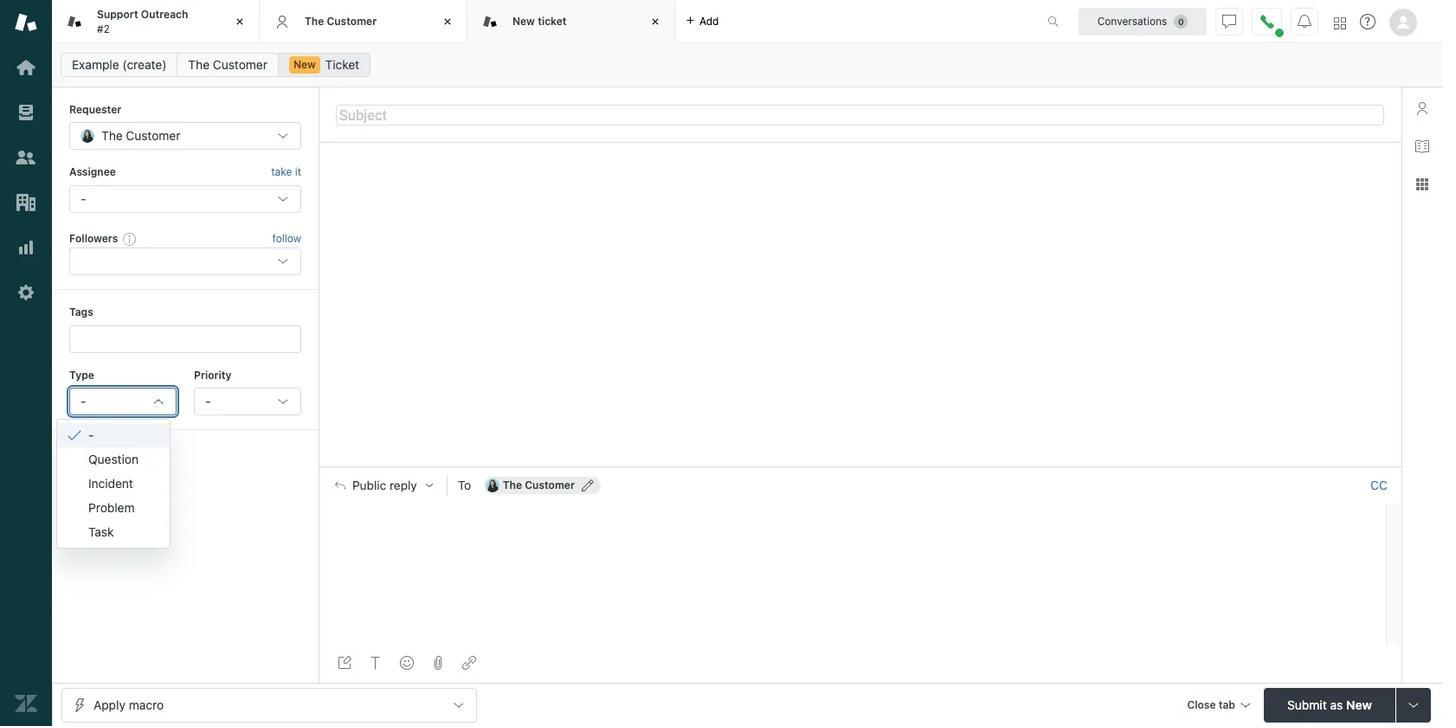 Task type: describe. For each thing, give the bounding box(es) containing it.
notifications image
[[1298, 14, 1312, 28]]

customer left edit user "icon"
[[525, 479, 575, 492]]

public
[[352, 479, 386, 493]]

get help image
[[1360, 14, 1376, 29]]

tags element
[[69, 325, 301, 353]]

get started image
[[15, 56, 37, 79]]

requester element
[[69, 122, 301, 150]]

priority
[[194, 368, 231, 381]]

add attachment image
[[431, 656, 445, 670]]

close image for the customer
[[439, 13, 456, 30]]

reply
[[390, 479, 417, 493]]

(create)
[[122, 57, 167, 72]]

tags
[[69, 306, 93, 319]]

apply
[[94, 697, 125, 712]]

close
[[1187, 698, 1216, 711]]

draft mode image
[[338, 656, 351, 670]]

new for new
[[293, 58, 316, 71]]

example (create)
[[72, 57, 167, 72]]

ticket
[[538, 15, 567, 28]]

insert emojis image
[[400, 656, 414, 670]]

secondary element
[[52, 48, 1443, 82]]

new ticket
[[513, 15, 567, 28]]

customer context image
[[1416, 101, 1429, 115]]

#2
[[97, 22, 110, 35]]

Subject field
[[336, 104, 1384, 125]]

add link (cmd k) image
[[462, 656, 476, 670]]

question
[[88, 452, 139, 466]]

zendesk products image
[[1334, 17, 1346, 29]]

zendesk image
[[15, 693, 37, 715]]

customers image
[[15, 146, 37, 169]]

followers element
[[69, 248, 301, 275]]

zendesk support image
[[15, 11, 37, 34]]

the inside tab
[[305, 15, 324, 28]]

- down priority
[[205, 394, 211, 409]]

it
[[295, 166, 301, 179]]

close tab
[[1187, 698, 1235, 711]]

public reply
[[352, 479, 417, 493]]

submit
[[1288, 697, 1327, 712]]

the customer tab
[[260, 0, 468, 43]]

conversations
[[1098, 14, 1167, 27]]

public reply button
[[319, 468, 447, 504]]

incident
[[88, 476, 133, 491]]

followers
[[69, 232, 118, 245]]

cc button
[[1370, 478, 1388, 494]]

cc
[[1371, 478, 1388, 493]]

reporting image
[[15, 236, 37, 259]]

conversations button
[[1079, 7, 1207, 35]]

question option
[[57, 447, 170, 471]]

button displays agent's chat status as invisible. image
[[1222, 14, 1236, 28]]

close tab button
[[1179, 688, 1257, 725]]

info on adding followers image
[[123, 232, 137, 246]]

ticket
[[325, 57, 359, 72]]

customer inside secondary element
[[213, 57, 267, 72]]

knowledge image
[[1416, 139, 1429, 153]]

2 horizontal spatial new
[[1346, 697, 1372, 712]]

take it
[[271, 166, 301, 179]]

as
[[1330, 697, 1343, 712]]

take it button
[[271, 164, 301, 182]]

- down the type in the bottom left of the page
[[81, 394, 86, 409]]

follow button
[[272, 231, 301, 247]]

example
[[72, 57, 119, 72]]

- button for type
[[69, 388, 177, 416]]



Task type: vqa. For each thing, say whether or not it's contained in the screenshot.
Requester at top left
yes



Task type: locate. For each thing, give the bounding box(es) containing it.
- button up "-" option
[[69, 388, 177, 416]]

new inside secondary element
[[293, 58, 316, 71]]

to
[[458, 478, 471, 493]]

the customer link
[[177, 53, 279, 77]]

new for new ticket
[[513, 15, 535, 28]]

customer up ticket
[[327, 15, 377, 28]]

the down requester on the left of the page
[[101, 128, 123, 143]]

0 horizontal spatial - button
[[69, 388, 177, 416]]

1 - button from the left
[[69, 388, 177, 416]]

0 horizontal spatial new
[[293, 58, 316, 71]]

close image
[[231, 13, 248, 30]]

example (create) button
[[61, 53, 178, 77]]

the
[[305, 15, 324, 28], [188, 57, 210, 72], [101, 128, 123, 143], [503, 479, 522, 492]]

the inside secondary element
[[188, 57, 210, 72]]

main element
[[0, 0, 52, 726]]

support
[[97, 8, 138, 21]]

customer@example.com image
[[485, 479, 499, 493]]

admin image
[[15, 281, 37, 304]]

add
[[700, 14, 719, 27]]

tab containing support outreach
[[52, 0, 260, 43]]

1 horizontal spatial - button
[[194, 388, 301, 416]]

customer inside requester element
[[126, 128, 180, 143]]

close image
[[439, 13, 456, 30], [647, 13, 664, 30]]

macro
[[129, 697, 164, 712]]

apply macro
[[94, 697, 164, 712]]

the customer inside tab
[[305, 15, 377, 28]]

requester
[[69, 103, 122, 116]]

tabs tab list
[[52, 0, 1029, 43]]

incident option
[[57, 471, 170, 496]]

1 horizontal spatial new
[[513, 15, 535, 28]]

- button for priority
[[194, 388, 301, 416]]

task option
[[57, 520, 170, 544]]

follow
[[272, 232, 301, 245]]

customer inside tab
[[327, 15, 377, 28]]

close image inside new ticket tab
[[647, 13, 664, 30]]

0 horizontal spatial close image
[[439, 13, 456, 30]]

- inside option
[[88, 427, 94, 442]]

minimize composer image
[[853, 460, 867, 474]]

tab
[[1219, 698, 1235, 711]]

- option
[[57, 423, 170, 447]]

- up the question at the bottom of page
[[88, 427, 94, 442]]

the customer inside secondary element
[[188, 57, 267, 72]]

new
[[513, 15, 535, 28], [293, 58, 316, 71], [1346, 697, 1372, 712]]

- inside assignee element
[[81, 191, 86, 206]]

problem
[[88, 500, 135, 515]]

take
[[271, 166, 292, 179]]

new ticket tab
[[468, 0, 675, 43]]

0 vertical spatial new
[[513, 15, 535, 28]]

add button
[[675, 0, 729, 42]]

support outreach #2
[[97, 8, 188, 35]]

outreach
[[141, 8, 188, 21]]

assignee
[[69, 166, 116, 179]]

- down assignee
[[81, 191, 86, 206]]

the customer inside requester element
[[101, 128, 180, 143]]

customer down close icon
[[213, 57, 267, 72]]

close image for new ticket
[[647, 13, 664, 30]]

problem option
[[57, 496, 170, 520]]

the customer up ticket
[[305, 15, 377, 28]]

1 close image from the left
[[439, 13, 456, 30]]

edit user image
[[582, 480, 594, 492]]

2 close image from the left
[[647, 13, 664, 30]]

the customer right customer@example.com image
[[503, 479, 575, 492]]

the customer down close icon
[[188, 57, 267, 72]]

the customer
[[305, 15, 377, 28], [188, 57, 267, 72], [101, 128, 180, 143], [503, 479, 575, 492]]

type list box
[[56, 419, 171, 549]]

organizations image
[[15, 191, 37, 214]]

new inside tab
[[513, 15, 535, 28]]

- button
[[69, 388, 177, 416], [194, 388, 301, 416]]

customer up assignee element in the left of the page
[[126, 128, 180, 143]]

submit as new
[[1288, 697, 1372, 712]]

customer
[[327, 15, 377, 28], [213, 57, 267, 72], [126, 128, 180, 143], [525, 479, 575, 492]]

the right (create)
[[188, 57, 210, 72]]

tab
[[52, 0, 260, 43]]

1 vertical spatial new
[[293, 58, 316, 71]]

1 horizontal spatial close image
[[647, 13, 664, 30]]

close image inside the customer tab
[[439, 13, 456, 30]]

-
[[81, 191, 86, 206], [81, 394, 86, 409], [205, 394, 211, 409], [88, 427, 94, 442]]

2 vertical spatial new
[[1346, 697, 1372, 712]]

the customer down requester on the left of the page
[[101, 128, 180, 143]]

views image
[[15, 101, 37, 124]]

task
[[88, 524, 114, 539]]

the right customer@example.com image
[[503, 479, 522, 492]]

2 - button from the left
[[194, 388, 301, 416]]

format text image
[[369, 656, 383, 670]]

- button down priority
[[194, 388, 301, 416]]

the right close icon
[[305, 15, 324, 28]]

the inside requester element
[[101, 128, 123, 143]]

assignee element
[[69, 185, 301, 213]]

apps image
[[1416, 177, 1429, 191]]

type
[[69, 368, 94, 381]]

displays possible ticket submission types image
[[1407, 698, 1421, 712]]



